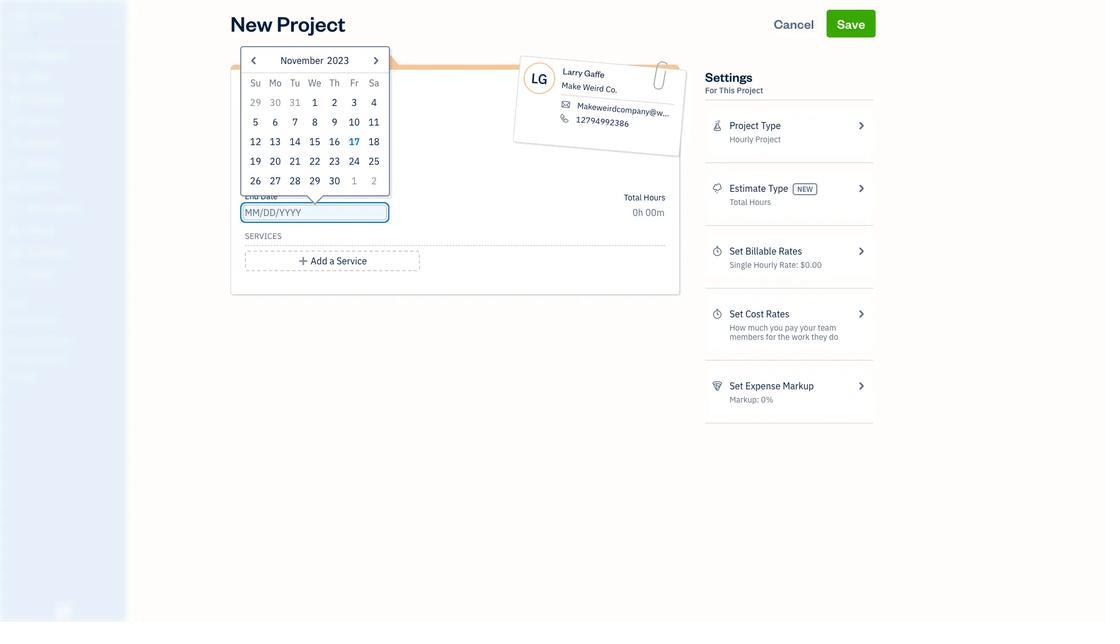 Task type: vqa. For each thing, say whether or not it's contained in the screenshot.


Task type: locate. For each thing, give the bounding box(es) containing it.
plus image
[[298, 254, 309, 268]]

29
[[250, 97, 261, 108], [310, 175, 321, 187]]

Project Name text field
[[245, 139, 562, 162]]

money image
[[7, 225, 21, 237]]

2 button down th
[[325, 93, 345, 112]]

Hourly Budget text field
[[633, 207, 666, 218]]

timetracking image
[[713, 244, 723, 258], [713, 307, 723, 321]]

save
[[838, 16, 866, 32]]

1 timetracking image from the top
[[713, 244, 723, 258]]

1 vertical spatial type
[[769, 183, 789, 194]]

31 button
[[285, 93, 305, 112]]

rates
[[779, 246, 803, 257], [767, 308, 790, 320]]

2
[[332, 97, 338, 108], [372, 175, 377, 187]]

team
[[818, 323, 837, 333]]

rate
[[780, 260, 797, 270]]

1 vertical spatial timetracking image
[[713, 307, 723, 321]]

hourly down set billable rates
[[754, 260, 778, 270]]

november
[[281, 55, 324, 66]]

type up hourly project
[[761, 120, 781, 131]]

a
[[330, 255, 335, 267]]

team members
[[250, 88, 305, 98]]

4 chevronright image from the top
[[856, 379, 867, 393]]

members
[[271, 88, 305, 98]]

set for set billable rates
[[730, 246, 744, 257]]

set up single
[[730, 246, 744, 257]]

lg
[[531, 68, 549, 88]]

set for set expense markup
[[730, 380, 744, 392]]

total hours down estimate
[[730, 197, 772, 208]]

envelope image
[[560, 100, 572, 110]]

31
[[290, 97, 301, 108]]

1 horizontal spatial 30
[[329, 175, 340, 187]]

3 chevronright image from the top
[[856, 307, 867, 321]]

set up how at the bottom right of page
[[730, 308, 744, 320]]

1 chevronright image from the top
[[856, 182, 867, 195]]

timetracking image for set billable rates
[[713, 244, 723, 258]]

22 button
[[305, 152, 325, 171]]

1 vertical spatial 2 button
[[364, 171, 384, 191]]

2 down 25
[[372, 175, 377, 187]]

project up november 2023
[[277, 10, 346, 37]]

1 horizontal spatial 30 button
[[325, 171, 345, 191]]

0 vertical spatial set
[[730, 246, 744, 257]]

0 vertical spatial 1
[[312, 97, 318, 108]]

work
[[792, 332, 810, 342]]

for
[[706, 85, 718, 96]]

set up markup:
[[730, 380, 744, 392]]

0 vertical spatial 29 button
[[246, 93, 266, 112]]

0 vertical spatial hourly
[[730, 134, 754, 145]]

inc
[[44, 10, 61, 22]]

18
[[369, 136, 380, 148]]

1 button down 24
[[345, 171, 364, 191]]

type
[[761, 120, 781, 131], [769, 183, 789, 194]]

0 horizontal spatial total
[[624, 193, 642, 203]]

chevronright image for estimate type
[[856, 182, 867, 195]]

0 horizontal spatial hours
[[644, 193, 666, 203]]

hourly project
[[730, 134, 781, 145]]

timetracking image for set cost rates
[[713, 307, 723, 321]]

chevronright image
[[856, 182, 867, 195], [856, 244, 867, 258], [856, 307, 867, 321], [856, 379, 867, 393]]

total down estimate
[[730, 197, 748, 208]]

expense image
[[7, 160, 21, 171]]

29 for the left 29 'button'
[[250, 97, 261, 108]]

1 horizontal spatial 1 button
[[345, 171, 364, 191]]

1 vertical spatial set
[[730, 308, 744, 320]]

client image
[[7, 72, 21, 84]]

you
[[771, 323, 784, 333]]

0 vertical spatial rates
[[779, 246, 803, 257]]

new
[[798, 185, 814, 194]]

they
[[812, 332, 828, 342]]

8 button
[[305, 112, 325, 132]]

hours
[[644, 193, 666, 203], [750, 197, 772, 208]]

for
[[766, 332, 777, 342]]

total hours
[[624, 193, 666, 203], [730, 197, 772, 208]]

2 set from the top
[[730, 308, 744, 320]]

service
[[337, 255, 367, 267]]

end
[[245, 191, 259, 202]]

project image
[[7, 182, 21, 193]]

hourly
[[730, 134, 754, 145], [754, 260, 778, 270]]

16
[[329, 136, 340, 148]]

turtle
[[9, 10, 42, 22]]

0 vertical spatial 2
[[332, 97, 338, 108]]

0 horizontal spatial 29
[[250, 97, 261, 108]]

save button
[[827, 10, 876, 37]]

1 up 8 at the top of page
[[312, 97, 318, 108]]

this
[[720, 85, 735, 96]]

1 vertical spatial 29 button
[[305, 171, 325, 191]]

1
[[312, 97, 318, 108], [352, 175, 357, 187]]

2 button down 25
[[364, 171, 384, 191]]

turtle inc owner
[[9, 10, 61, 32]]

29 down the '22'
[[310, 175, 321, 187]]

30 down the 23
[[329, 175, 340, 187]]

1 vertical spatial rates
[[767, 308, 790, 320]]

weird
[[583, 82, 605, 94]]

invoice image
[[7, 116, 21, 127]]

7 button
[[285, 112, 305, 132]]

type left 'new'
[[769, 183, 789, 194]]

chevronright image for set billable rates
[[856, 244, 867, 258]]

30 button
[[266, 93, 285, 112], [325, 171, 345, 191]]

1 horizontal spatial 29
[[310, 175, 321, 187]]

freshbooks image
[[54, 604, 73, 618]]

0 vertical spatial 1 button
[[305, 93, 325, 112]]

0 vertical spatial timetracking image
[[713, 244, 723, 258]]

1 vertical spatial 30
[[329, 175, 340, 187]]

1 horizontal spatial 29 button
[[305, 171, 325, 191]]

jp
[[309, 108, 320, 119]]

1 vertical spatial 2
[[372, 175, 377, 187]]

29 up 5 in the left of the page
[[250, 97, 261, 108]]

5
[[253, 116, 259, 128]]

29 button down the '22'
[[305, 171, 325, 191]]

19
[[250, 156, 261, 167]]

set
[[730, 246, 744, 257], [730, 308, 744, 320], [730, 380, 744, 392]]

3
[[352, 97, 357, 108]]

12794992386
[[576, 114, 630, 129]]

total hours up the hourly budget text box on the top of the page
[[624, 193, 666, 203]]

30
[[270, 97, 281, 108], [329, 175, 340, 187]]

29 button down su on the top of the page
[[246, 93, 266, 112]]

1 vertical spatial 1 button
[[345, 171, 364, 191]]

29 for 29 'button' to the right
[[310, 175, 321, 187]]

20 button
[[266, 152, 285, 171]]

0 horizontal spatial 30
[[270, 97, 281, 108]]

grid
[[246, 73, 384, 191]]

payment image
[[7, 138, 21, 149]]

2 timetracking image from the top
[[713, 307, 723, 321]]

1 horizontal spatial 2 button
[[364, 171, 384, 191]]

15 button
[[305, 132, 325, 152]]

add a service button
[[245, 251, 420, 272]]

End date in  format text field
[[245, 207, 385, 218]]

21
[[290, 156, 301, 167]]

hours down estimate type
[[750, 197, 772, 208]]

1 horizontal spatial total
[[730, 197, 748, 208]]

rates up 'rate'
[[779, 246, 803, 257]]

0 horizontal spatial 1
[[312, 97, 318, 108]]

project right 'this'
[[737, 85, 764, 96]]

how much you pay your team members for the work they do
[[730, 323, 839, 342]]

2 vertical spatial set
[[730, 380, 744, 392]]

2 up 9
[[332, 97, 338, 108]]

30 right add team member icon
[[270, 97, 281, 108]]

1 horizontal spatial 1
[[352, 175, 357, 187]]

larry
[[563, 66, 584, 78]]

14 button
[[285, 132, 305, 152]]

markup:
[[730, 395, 760, 405]]

project type
[[730, 120, 781, 131]]

1 down 24
[[352, 175, 357, 187]]

add team member image
[[256, 107, 266, 120]]

0 horizontal spatial 29 button
[[246, 93, 266, 112]]

1 button down we
[[305, 93, 325, 112]]

items and services image
[[9, 336, 123, 345]]

chart image
[[7, 247, 21, 259]]

total up the hourly budget text box on the top of the page
[[624, 193, 642, 203]]

bank connections image
[[9, 354, 123, 363]]

single
[[730, 260, 752, 270]]

Project Description text field
[[245, 170, 562, 184]]

1 set from the top
[[730, 246, 744, 257]]

1 vertical spatial 29
[[310, 175, 321, 187]]

rates up you
[[767, 308, 790, 320]]

0 horizontal spatial 30 button
[[266, 93, 285, 112]]

hours up the hourly budget text box on the top of the page
[[644, 193, 666, 203]]

phone image
[[559, 113, 571, 124]]

estimate image
[[7, 94, 21, 105]]

3 set from the top
[[730, 380, 744, 392]]

timer image
[[7, 204, 21, 215]]

sa
[[369, 77, 379, 89]]

17
[[349, 136, 360, 148]]

total
[[624, 193, 642, 203], [730, 197, 748, 208]]

26 button
[[246, 171, 266, 191]]

1 button
[[305, 93, 325, 112], [345, 171, 364, 191]]

0 vertical spatial 29
[[250, 97, 261, 108]]

2 button
[[325, 93, 345, 112], [364, 171, 384, 191]]

0 horizontal spatial 2 button
[[325, 93, 345, 112]]

0 vertical spatial type
[[761, 120, 781, 131]]

2 chevronright image from the top
[[856, 244, 867, 258]]

1 vertical spatial 1
[[352, 175, 357, 187]]

1 horizontal spatial hourly
[[754, 260, 778, 270]]

chevronright image for set cost rates
[[856, 307, 867, 321]]

timetracking image left cost
[[713, 307, 723, 321]]

0 vertical spatial 30
[[270, 97, 281, 108]]

project down project type
[[756, 134, 781, 145]]

timetracking image left billable
[[713, 244, 723, 258]]

0 vertical spatial 30 button
[[266, 93, 285, 112]]

hourly down project type
[[730, 134, 754, 145]]

0 horizontal spatial 1 button
[[305, 93, 325, 112]]



Task type: describe. For each thing, give the bounding box(es) containing it.
we
[[308, 77, 322, 89]]

23 button
[[325, 152, 345, 171]]

estimates image
[[713, 182, 723, 195]]

gaffe
[[584, 68, 605, 80]]

set billable rates
[[730, 246, 803, 257]]

26
[[250, 175, 261, 187]]

tu
[[290, 77, 300, 89]]

28 button
[[285, 171, 305, 191]]

cancel button
[[764, 10, 825, 37]]

cost
[[746, 308, 764, 320]]

th
[[330, 77, 340, 89]]

the
[[778, 332, 790, 342]]

type for estimate type
[[769, 183, 789, 194]]

projects image
[[713, 119, 723, 133]]

estimate type
[[730, 183, 789, 194]]

1 vertical spatial 30 button
[[325, 171, 345, 191]]

billable
[[746, 246, 777, 257]]

project inside settings for this project
[[737, 85, 764, 96]]

$0.00
[[801, 260, 822, 270]]

11 button
[[364, 112, 384, 132]]

co.
[[606, 84, 618, 95]]

5 button
[[246, 112, 266, 132]]

27 button
[[266, 171, 285, 191]]

25 button
[[364, 152, 384, 171]]

apps image
[[9, 299, 123, 308]]

end date
[[245, 191, 278, 202]]

set cost rates
[[730, 308, 790, 320]]

how
[[730, 323, 746, 333]]

estimate
[[730, 183, 767, 194]]

set for set cost rates
[[730, 308, 744, 320]]

15
[[310, 136, 321, 148]]

cancel
[[774, 16, 815, 32]]

set expense markup
[[730, 380, 815, 392]]

4
[[372, 97, 377, 108]]

larry gaffe make weird co.
[[562, 66, 618, 95]]

su
[[250, 77, 261, 89]]

12
[[250, 136, 261, 148]]

22
[[310, 156, 321, 167]]

much
[[748, 323, 769, 333]]

1 horizontal spatial 2
[[372, 175, 377, 187]]

type for project type
[[761, 120, 781, 131]]

pay
[[786, 323, 799, 333]]

makeweirdcompany@weird.co
[[577, 100, 688, 120]]

chevronright image
[[856, 119, 867, 133]]

0 vertical spatial 2 button
[[325, 93, 345, 112]]

members
[[730, 332, 765, 342]]

18 button
[[364, 132, 384, 152]]

21 button
[[285, 152, 305, 171]]

16 button
[[325, 132, 345, 152]]

2023
[[327, 55, 349, 66]]

settings for this project
[[706, 69, 764, 96]]

project up hourly project
[[730, 120, 759, 131]]

4 button
[[364, 93, 384, 112]]

3 button
[[345, 93, 364, 112]]

add a service
[[311, 255, 367, 267]]

28
[[290, 175, 301, 187]]

1 for topmost 1 "button"
[[312, 97, 318, 108]]

20
[[270, 156, 281, 167]]

:
[[797, 260, 799, 270]]

settings image
[[9, 372, 123, 382]]

grid containing su
[[246, 73, 384, 191]]

fr
[[350, 77, 359, 89]]

new
[[231, 10, 273, 37]]

markup: 0%
[[730, 395, 774, 405]]

single hourly rate : $0.00
[[730, 260, 822, 270]]

settings
[[706, 69, 753, 85]]

1 for bottom 1 "button"
[[352, 175, 357, 187]]

9
[[332, 116, 338, 128]]

team members image
[[9, 317, 123, 326]]

chevronright image for set expense markup
[[856, 379, 867, 393]]

rates for set billable rates
[[779, 246, 803, 257]]

0%
[[762, 395, 774, 405]]

rates for set cost rates
[[767, 308, 790, 320]]

date
[[261, 191, 278, 202]]

1 horizontal spatial hours
[[750, 197, 772, 208]]

services
[[245, 231, 282, 242]]

november 2023
[[281, 55, 349, 66]]

1 vertical spatial hourly
[[754, 260, 778, 270]]

0 horizontal spatial hourly
[[730, 134, 754, 145]]

6 button
[[266, 112, 285, 132]]

main element
[[0, 0, 156, 623]]

expenses image
[[713, 379, 723, 393]]

0 horizontal spatial 2
[[332, 97, 338, 108]]

24
[[349, 156, 360, 167]]

your
[[800, 323, 816, 333]]

24 button
[[345, 152, 364, 171]]

13
[[270, 136, 281, 148]]

8
[[312, 116, 318, 128]]

19 button
[[246, 152, 266, 171]]

10
[[349, 116, 360, 128]]

7
[[293, 116, 298, 128]]

11
[[369, 116, 380, 128]]

report image
[[7, 269, 21, 281]]

owner
[[9, 23, 30, 32]]

0 horizontal spatial total hours
[[624, 193, 666, 203]]

mo
[[269, 77, 282, 89]]

expense
[[746, 380, 781, 392]]

dashboard image
[[7, 50, 21, 62]]

do
[[830, 332, 839, 342]]

new project
[[231, 10, 346, 37]]

team
[[250, 88, 270, 98]]

1 horizontal spatial total hours
[[730, 197, 772, 208]]

markup
[[783, 380, 815, 392]]

12 button
[[246, 132, 266, 152]]



